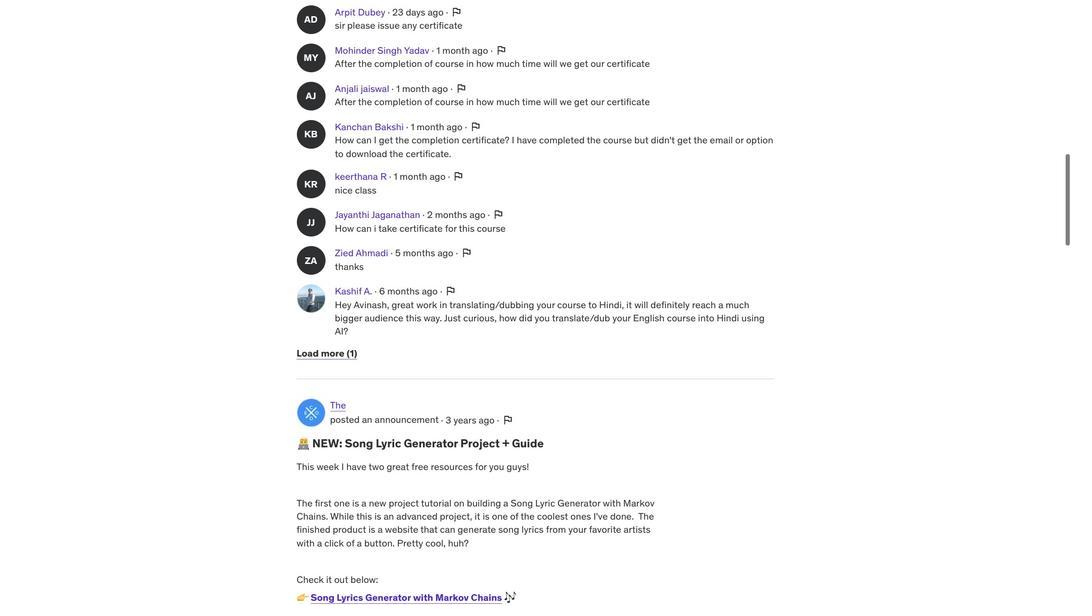 Task type: locate. For each thing, give the bounding box(es) containing it.
commenter element left zied on the left top of page
[[297, 246, 326, 275]]

report abuse image for anjali jaiswal · 1 month ago ·
[[455, 83, 467, 95]]

anjali jaiswal link
[[335, 82, 390, 95]]

after the completion of course in how much time will we get our certificate
[[335, 58, 650, 70], [335, 96, 650, 108]]

the up artists
[[639, 511, 655, 523]]

2 horizontal spatial song
[[511, 497, 533, 509]]

in down the "mohinder singh yadav · 1 month ago ·"
[[467, 58, 474, 70]]

commenter image
[[297, 285, 326, 313]]

commenter element up za
[[297, 208, 326, 237]]

1 vertical spatial months
[[403, 247, 436, 259]]

0 horizontal spatial i
[[374, 134, 377, 146]]

favorite
[[589, 524, 622, 536]]

of up song
[[511, 511, 519, 523]]

7 commenter element from the top
[[297, 246, 326, 275]]

certificate
[[420, 19, 463, 31], [607, 58, 650, 70], [607, 96, 650, 108], [400, 222, 443, 234]]

load
[[297, 347, 319, 359]]

jayanthi jaganathan link
[[335, 208, 420, 222]]

completion down anjali jaiswal · 1 month ago ·
[[375, 96, 422, 108]]

mohinder
[[335, 44, 375, 56]]

report abuse image for the posted an announcement · 3 years ago ·
[[502, 414, 514, 426]]

ahmadi
[[356, 247, 388, 259]]

an
[[362, 414, 373, 426], [384, 511, 394, 523]]

1 horizontal spatial your
[[569, 524, 587, 536]]

+
[[503, 436, 510, 451]]

it left out
[[326, 574, 332, 586]]

commenter element containing jj
[[297, 208, 326, 237]]

how inside how can i get the completion certificate? i have completed the course but didn't get the email or option to download the certificate.
[[335, 134, 354, 146]]

our
[[591, 58, 605, 70], [591, 96, 605, 108]]

ago for arpit dubey · 23 days ago ·
[[428, 6, 444, 18]]

the up lyrics
[[521, 511, 535, 523]]

2 how from the top
[[335, 222, 354, 234]]

project,
[[440, 511, 473, 523]]

definitely
[[651, 299, 690, 311]]

1 vertical spatial one
[[492, 511, 508, 523]]

0 vertical spatial in
[[467, 58, 474, 70]]

i down kanchan bakshi link
[[374, 134, 377, 146]]

to inside how can i get the completion certificate? i have completed the course but didn't get the email or option to download the certificate.
[[335, 148, 344, 159]]

0 vertical spatial after
[[335, 58, 356, 70]]

generator up free
[[404, 436, 458, 451]]

1 horizontal spatial this
[[406, 312, 422, 324]]

lyric up two
[[376, 436, 402, 451]]

to left download
[[335, 148, 344, 159]]

the down anjali jaiswal 'link'
[[358, 96, 372, 108]]

ago for jayanthi jaganathan · 2 months ago ·
[[470, 209, 486, 221]]

1 vertical spatial after the completion of course in how much time will we get our certificate
[[335, 96, 650, 108]]

song up lyrics
[[511, 497, 533, 509]]

months for 5
[[403, 247, 436, 259]]

mohinder singh yadav link
[[335, 44, 430, 57]]

1 after the completion of course in how much time will we get our certificate from the top
[[335, 58, 650, 70]]

1 horizontal spatial the
[[330, 399, 346, 411]]

report abuse image for kashif a. · 6 months ago ·
[[445, 285, 457, 297]]

6 commenter element from the top
[[297, 208, 326, 237]]

month up certificate.
[[417, 121, 445, 133]]

1 vertical spatial generator
[[558, 497, 601, 509]]

zied ahmadi · 5 months ago ·
[[335, 247, 458, 259]]

0 horizontal spatial one
[[334, 497, 350, 509]]

generator
[[404, 436, 458, 451], [558, 497, 601, 509], [366, 592, 411, 604]]

months right 2
[[435, 209, 468, 221]]

much for anjali jaiswal · 1 month ago ·
[[497, 96, 520, 108]]

0 horizontal spatial lyric
[[376, 436, 402, 451]]

this down work
[[406, 312, 422, 324]]

1 vertical spatial we
[[560, 96, 572, 108]]

0 horizontal spatial an
[[362, 414, 373, 426]]

please
[[348, 19, 376, 31]]

it right hindi,
[[627, 299, 633, 311]]

commenter element for keerthana
[[297, 170, 326, 199]]

the up chains.
[[297, 497, 313, 509]]

download
[[346, 148, 388, 159]]

an right posted
[[362, 414, 373, 426]]

generate
[[458, 524, 496, 536]]

this down "new"
[[357, 511, 372, 523]]

1 horizontal spatial it
[[475, 511, 481, 523]]

0 vertical spatial months
[[435, 209, 468, 221]]

guide
[[512, 436, 544, 451]]

report abuse image for mohinder singh yadav · 1 month ago ·
[[496, 44, 507, 56]]

1 vertical spatial how
[[335, 222, 354, 234]]

after for mohinder singh yadav · 1 month ago ·
[[335, 58, 356, 70]]

coolest
[[537, 511, 569, 523]]

this for translating/dubbing
[[406, 312, 422, 324]]

1 vertical spatial in
[[467, 96, 474, 108]]

2 vertical spatial can
[[440, 524, 456, 536]]

1 vertical spatial markov
[[436, 592, 469, 604]]

1 i from the left
[[374, 134, 377, 146]]

0 vertical spatial great
[[392, 299, 414, 311]]

of down yadav in the left of the page
[[425, 58, 433, 70]]

how for how can i get the completion certificate? i have completed the course but didn't get the email or option to download the certificate.
[[335, 134, 354, 146]]

month down yadav in the left of the page
[[402, 82, 430, 94]]

song lyrics generator with markov chains link
[[311, 592, 502, 604]]

a.
[[364, 285, 373, 297]]

years
[[454, 414, 477, 426]]

certificate?
[[462, 134, 510, 146]]

a left "new"
[[362, 497, 367, 509]]

commenter element
[[297, 5, 326, 34], [297, 44, 326, 72], [297, 82, 326, 111], [297, 120, 326, 149], [297, 170, 326, 199], [297, 208, 326, 237], [297, 246, 326, 275]]

generator inside the first one is a new project tutorial on building a song lyric generator with markov chains. while this is an advanced project, it is one of the coolest ones i've done.  the finished product is a website that can generate song lyrics from your favorite artists with a click of a button. pretty cool, huh?
[[558, 497, 601, 509]]

1 vertical spatial to
[[589, 299, 597, 311]]

0 horizontal spatial this
[[357, 511, 372, 523]]

chains.
[[297, 511, 328, 523]]

0 horizontal spatial to
[[335, 148, 344, 159]]

2 vertical spatial will
[[635, 299, 649, 311]]

0 horizontal spatial the
[[297, 497, 313, 509]]

commenter element containing kb
[[297, 120, 326, 149]]

with down finished
[[297, 537, 315, 549]]

1 right r
[[394, 170, 398, 182]]

one up song
[[492, 511, 508, 523]]

in up certificate?
[[467, 96, 474, 108]]

i left have
[[512, 134, 515, 146]]

commenter element up aj on the left of the page
[[297, 44, 326, 72]]

0 vertical spatial for
[[445, 222, 457, 234]]

great down kashif a. · 6 months ago ·
[[392, 299, 414, 311]]

0 vertical spatial much
[[497, 58, 520, 70]]

report abuse image for arpit dubey · 23 days ago ·
[[451, 6, 463, 18]]

for down project
[[475, 461, 487, 473]]

report abuse image for kanchan bakshi · 1 month ago ·
[[470, 121, 482, 133]]

yadav
[[404, 44, 430, 56]]

1 commenter element from the top
[[297, 5, 326, 34]]

this inside the first one is a new project tutorial on building a song lyric generator with markov chains. while this is an advanced project, it is one of the coolest ones i've done.  the finished product is a website that can generate song lyrics from your favorite artists with a click of a button. pretty cool, huh?
[[357, 511, 372, 523]]

👉 song lyrics generator with markov chains 🎶
[[297, 592, 517, 604]]

1 horizontal spatial markov
[[624, 497, 655, 509]]

with up i've
[[603, 497, 621, 509]]

load more (1) button
[[297, 347, 357, 359]]

kashif
[[335, 285, 362, 297]]

2 our from the top
[[591, 96, 605, 108]]

0 vertical spatial an
[[362, 414, 373, 426]]

this inside hey avinash, great work in translating/dubbing your course to hindi, it will definitely reach a much bigger audience this way. just curious, how did you translate/dub your english course into hindi using ai?
[[406, 312, 422, 324]]

1 our from the top
[[591, 58, 605, 70]]

1 vertical spatial time
[[522, 96, 542, 108]]

0 vertical spatial will
[[544, 58, 558, 70]]

free
[[412, 461, 429, 473]]

generator down below:
[[366, 592, 411, 604]]

your up translate/dub
[[537, 299, 555, 311]]

your down hindi,
[[613, 312, 631, 324]]

option
[[747, 134, 774, 146]]

song
[[345, 436, 374, 451], [511, 497, 533, 509], [311, 592, 335, 604]]

1 time from the top
[[522, 58, 542, 70]]

1 vertical spatial for
[[475, 461, 487, 473]]

0 vertical spatial the
[[330, 399, 346, 411]]

report abuse image
[[455, 83, 467, 95], [470, 121, 482, 133], [493, 209, 505, 221], [461, 247, 473, 259], [445, 285, 457, 297]]

1 vertical spatial the
[[297, 497, 313, 509]]

0 vertical spatial how
[[477, 58, 494, 70]]

how down kanchan
[[335, 134, 354, 146]]

0 vertical spatial this
[[459, 222, 475, 234]]

5
[[395, 247, 401, 259]]

2 horizontal spatial with
[[603, 497, 621, 509]]

completion inside how can i get the completion certificate? i have completed the course but didn't get the email or option to download the certificate.
[[412, 134, 460, 146]]

the inside the posted an announcement · 3 years ago ·
[[330, 399, 346, 411]]

report abuse image
[[451, 6, 463, 18], [496, 44, 507, 56], [453, 171, 465, 183], [502, 414, 514, 426]]

one up "while"
[[334, 497, 350, 509]]

3 commenter element from the top
[[297, 82, 326, 111]]

1 vertical spatial our
[[591, 96, 605, 108]]

1 horizontal spatial one
[[492, 511, 508, 523]]

0 vertical spatial time
[[522, 58, 542, 70]]

in up just
[[440, 299, 448, 311]]

new:
[[312, 436, 343, 451]]

of down product
[[346, 537, 355, 549]]

1 how from the top
[[335, 134, 354, 146]]

after down mohinder at the top of the page
[[335, 58, 356, 70]]

2 we from the top
[[560, 96, 572, 108]]

1 after from the top
[[335, 58, 356, 70]]

4 commenter element from the top
[[297, 120, 326, 149]]

after the completion of course in how much time will we get our certificate for mohinder singh yadav · 1 month ago ·
[[335, 58, 650, 70]]

2 vertical spatial much
[[726, 299, 750, 311]]

1 vertical spatial song
[[511, 497, 533, 509]]

announcement
[[375, 414, 439, 426]]

can up download
[[357, 134, 372, 146]]

is
[[352, 497, 359, 509], [375, 511, 382, 523], [483, 511, 490, 523], [369, 524, 376, 536]]

song up i have
[[345, 436, 374, 451]]

commenter element for kanchan
[[297, 120, 326, 149]]

months for 2
[[435, 209, 468, 221]]

to up translate/dub
[[589, 299, 597, 311]]

commenter element containing aj
[[297, 82, 326, 111]]

report abuse image for jayanthi jaganathan · 2 months ago ·
[[493, 209, 505, 221]]

your down ones
[[569, 524, 587, 536]]

can left i
[[357, 222, 372, 234]]

0 horizontal spatial you
[[489, 461, 505, 473]]

with down cool,
[[413, 592, 434, 604]]

a up hindi
[[719, 299, 724, 311]]

after down anjali
[[335, 96, 356, 108]]

our for mohinder singh yadav · 1 month ago ·
[[591, 58, 605, 70]]

commenter element containing ad
[[297, 5, 326, 34]]

0 vertical spatial we
[[560, 58, 572, 70]]

is up "while"
[[352, 497, 359, 509]]

2 after from the top
[[335, 96, 356, 108]]

generator up ones
[[558, 497, 601, 509]]

singh
[[378, 44, 402, 56]]

an inside the posted an announcement · 3 years ago ·
[[362, 414, 373, 426]]

1 horizontal spatial an
[[384, 511, 394, 523]]

0 vertical spatial you
[[535, 312, 550, 324]]

how down jayanthi
[[335, 222, 354, 234]]

can for kanchan
[[357, 134, 372, 146]]

months
[[435, 209, 468, 221], [403, 247, 436, 259], [388, 285, 420, 297]]

song
[[499, 524, 520, 536]]

commenter element containing kr
[[297, 170, 326, 199]]

ago for kashif a. · 6 months ago ·
[[422, 285, 438, 297]]

2 vertical spatial your
[[569, 524, 587, 536]]

commenter element left sir
[[297, 5, 326, 34]]

0 horizontal spatial with
[[297, 537, 315, 549]]

commenter element left nice
[[297, 170, 326, 199]]

2 vertical spatial with
[[413, 592, 434, 604]]

in for ago
[[467, 58, 474, 70]]

0 horizontal spatial song
[[311, 592, 335, 604]]

course
[[435, 58, 464, 70], [435, 96, 464, 108], [604, 134, 632, 146], [477, 222, 506, 234], [558, 299, 587, 311], [667, 312, 696, 324]]

the left email
[[694, 134, 708, 146]]

you
[[535, 312, 550, 324], [489, 461, 505, 473]]

i
[[374, 134, 377, 146], [512, 134, 515, 146]]

will inside hey avinash, great work in translating/dubbing your course to hindi, it will definitely reach a much bigger audience this way. just curious, how did you translate/dub your english course into hindi using ai?
[[635, 299, 649, 311]]

1 right bakshi
[[411, 121, 415, 133]]

1 vertical spatial with
[[297, 537, 315, 549]]

from
[[546, 524, 566, 536]]

the up posted
[[330, 399, 346, 411]]

markov left 'chains'
[[436, 592, 469, 604]]

an inside the first one is a new project tutorial on building a song lyric generator with markov chains. while this is an advanced project, it is one of the coolest ones i've done.  the finished product is a website that can generate song lyrics from your favorite artists with a click of a button. pretty cool, huh?
[[384, 511, 394, 523]]

1 vertical spatial after
[[335, 96, 356, 108]]

5 commenter element from the top
[[297, 170, 326, 199]]

posted
[[330, 414, 360, 426]]

keerthana r link
[[335, 170, 387, 183]]

1 vertical spatial can
[[357, 222, 372, 234]]

completion up certificate.
[[412, 134, 460, 146]]

0 vertical spatial can
[[357, 134, 372, 146]]

month right yadav in the left of the page
[[443, 44, 470, 56]]

0 vertical spatial it
[[627, 299, 633, 311]]

commenter element for arpit
[[297, 5, 326, 34]]

lyrics
[[337, 592, 363, 604]]

1 horizontal spatial song
[[345, 436, 374, 451]]

1 horizontal spatial you
[[535, 312, 550, 324]]

commenter element left anjali
[[297, 82, 326, 111]]

an down "new"
[[384, 511, 394, 523]]

building
[[467, 497, 501, 509]]

commenter element for anjali
[[297, 82, 326, 111]]

commenter element for mohinder
[[297, 44, 326, 72]]

1 we from the top
[[560, 58, 572, 70]]

project
[[461, 436, 500, 451]]

did
[[519, 312, 533, 324]]

but
[[635, 134, 649, 146]]

how for ·
[[477, 96, 494, 108]]

this down jayanthi jaganathan · 2 months ago ·
[[459, 222, 475, 234]]

2 vertical spatial how
[[499, 312, 517, 324]]

in
[[467, 58, 474, 70], [467, 96, 474, 108], [440, 299, 448, 311]]

0 vertical spatial to
[[335, 148, 344, 159]]

2 commenter element from the top
[[297, 44, 326, 72]]

months right 5
[[403, 247, 436, 259]]

commenter element down aj on the left of the page
[[297, 120, 326, 149]]

arpit dubey · 23 days ago ·
[[335, 6, 449, 18]]

kb
[[304, 128, 318, 140]]

you right did on the bottom of page
[[535, 312, 550, 324]]

2 after the completion of course in how much time will we get our certificate from the top
[[335, 96, 650, 108]]

commenter element for zied
[[297, 246, 326, 275]]

month down certificate.
[[400, 170, 428, 182]]

commenter element containing za
[[297, 246, 326, 275]]

the down mohinder at the top of the page
[[358, 58, 372, 70]]

ago for zied ahmadi · 5 months ago ·
[[438, 247, 454, 259]]

the for the first one is a new project tutorial on building a song lyric generator with markov chains. while this is an advanced project, it is one of the coolest ones i've done.  the finished product is a website that can generate song lyrics from your favorite artists with a click of a button. pretty cool, huh?
[[297, 497, 313, 509]]

1 horizontal spatial lyric
[[536, 497, 556, 509]]

for down jayanthi jaganathan · 2 months ago ·
[[445, 222, 457, 234]]

2 vertical spatial completion
[[412, 134, 460, 146]]

1 horizontal spatial i
[[512, 134, 515, 146]]

0 vertical spatial our
[[591, 58, 605, 70]]

1 vertical spatial how
[[477, 96, 494, 108]]

is down "new"
[[375, 511, 382, 523]]

new
[[369, 497, 387, 509]]

jaganathan
[[372, 209, 420, 221]]

of up kanchan bakshi · 1 month ago ·
[[425, 96, 433, 108]]

ai?
[[335, 325, 348, 337]]

a left click
[[317, 537, 322, 549]]

will for anjali jaiswal · 1 month ago ·
[[544, 96, 558, 108]]

ad
[[304, 13, 318, 25]]

great right two
[[387, 461, 409, 473]]

of
[[425, 58, 433, 70], [425, 96, 433, 108], [511, 511, 519, 523], [346, 537, 355, 549]]

2 horizontal spatial it
[[627, 299, 633, 311]]

you inside hey avinash, great work in translating/dubbing your course to hindi, it will definitely reach a much bigger audience this way. just curious, how did you translate/dub your english course into hindi using ai?
[[535, 312, 550, 324]]

2
[[427, 209, 433, 221]]

month
[[443, 44, 470, 56], [402, 82, 430, 94], [417, 121, 445, 133], [400, 170, 428, 182]]

nice class
[[335, 184, 377, 196]]

0 vertical spatial how
[[335, 134, 354, 146]]

1 vertical spatial an
[[384, 511, 394, 523]]

1 vertical spatial this
[[406, 312, 422, 324]]

how for ago
[[477, 58, 494, 70]]

1 vertical spatial lyric
[[536, 497, 556, 509]]

can down the project,
[[440, 524, 456, 536]]

1 for r
[[394, 170, 398, 182]]

you left guys!
[[489, 461, 505, 473]]

2 vertical spatial in
[[440, 299, 448, 311]]

1 for jaiswal
[[396, 82, 400, 94]]

it up generate
[[475, 511, 481, 523]]

markov up artists
[[624, 497, 655, 509]]

2 vertical spatial the
[[639, 511, 655, 523]]

2 vertical spatial this
[[357, 511, 372, 523]]

the up keerthana r · 1 month ago ·
[[390, 148, 404, 159]]

1 right jaiswal
[[396, 82, 400, 94]]

👨‍💻
[[297, 436, 310, 451]]

1 vertical spatial it
[[475, 511, 481, 523]]

anjali jaiswal · 1 month ago ·
[[335, 82, 453, 94]]

lyric up the coolest
[[536, 497, 556, 509]]

2 vertical spatial months
[[388, 285, 420, 297]]

1 horizontal spatial to
[[589, 299, 597, 311]]

months right "6"
[[388, 285, 420, 297]]

way.
[[424, 312, 442, 324]]

song right 👉
[[311, 592, 335, 604]]

the down kanchan bakshi · 1 month ago ·
[[395, 134, 410, 146]]

dubey
[[358, 6, 386, 18]]

2 horizontal spatial your
[[613, 312, 631, 324]]

1 vertical spatial completion
[[375, 96, 422, 108]]

0 vertical spatial markov
[[624, 497, 655, 509]]

your
[[537, 299, 555, 311], [613, 312, 631, 324], [569, 524, 587, 536]]

0 vertical spatial with
[[603, 497, 621, 509]]

email
[[710, 134, 733, 146]]

0 vertical spatial your
[[537, 299, 555, 311]]

0 vertical spatial completion
[[375, 58, 422, 70]]

2 time from the top
[[522, 96, 542, 108]]

this for new
[[357, 511, 372, 523]]

we for mohinder singh yadav · 1 month ago ·
[[560, 58, 572, 70]]

3
[[446, 414, 452, 426]]

completion down singh
[[375, 58, 422, 70]]

any
[[402, 19, 417, 31]]

nice
[[335, 184, 353, 196]]

1 vertical spatial your
[[613, 312, 631, 324]]

report abuse image for keerthana r · 1 month ago ·
[[453, 171, 465, 183]]

this week i have two great free resources for you guys!
[[297, 461, 530, 473]]

can inside how can i get the completion certificate? i have completed the course but didn't get the email or option to download the certificate.
[[357, 134, 372, 146]]

0 vertical spatial after the completion of course in how much time will we get our certificate
[[335, 58, 650, 70]]

commenter element containing my
[[297, 44, 326, 72]]

1 vertical spatial will
[[544, 96, 558, 108]]



Task type: vqa. For each thing, say whether or not it's contained in the screenshot.
& in the button
no



Task type: describe. For each thing, give the bounding box(es) containing it.
ago for anjali jaiswal · 1 month ago ·
[[432, 82, 448, 94]]

finished
[[297, 524, 331, 536]]

or
[[736, 134, 744, 146]]

jayanthi
[[335, 209, 370, 221]]

song inside the first one is a new project tutorial on building a song lyric generator with markov chains. while this is an advanced project, it is one of the coolest ones i've done.  the finished product is a website that can generate song lyrics from your favorite artists with a click of a button. pretty cool, huh?
[[511, 497, 533, 509]]

sir
[[335, 19, 345, 31]]

much inside hey avinash, great work in translating/dubbing your course to hindi, it will definitely reach a much bigger audience this way. just curious, how did you translate/dub your english course into hindi using ai?
[[726, 299, 750, 311]]

2 horizontal spatial this
[[459, 222, 475, 234]]

1 vertical spatial you
[[489, 461, 505, 473]]

how can i take certificate for this course
[[335, 222, 506, 234]]

sir please issue any certificate
[[335, 19, 463, 31]]

audience
[[365, 312, 404, 324]]

time for mohinder singh yadav · 1 month ago ·
[[522, 58, 542, 70]]

guys!
[[507, 461, 530, 473]]

it inside the first one is a new project tutorial on building a song lyric generator with markov chains. while this is an advanced project, it is one of the coolest ones i've done.  the finished product is a website that can generate song lyrics from your favorite artists with a click of a button. pretty cool, huh?
[[475, 511, 481, 523]]

mohinder singh yadav · 1 month ago ·
[[335, 44, 493, 56]]

i have
[[342, 461, 367, 473]]

hey
[[335, 299, 352, 311]]

product
[[333, 524, 366, 536]]

advanced
[[397, 511, 438, 523]]

button.
[[364, 537, 395, 549]]

lyrics
[[522, 524, 544, 536]]

that
[[421, 524, 438, 536]]

1 horizontal spatial with
[[413, 592, 434, 604]]

2 horizontal spatial the
[[639, 511, 655, 523]]

report abuse image for zied ahmadi · 5 months ago ·
[[461, 247, 473, 259]]

time for anjali jaiswal · 1 month ago ·
[[522, 96, 542, 108]]

just
[[444, 312, 461, 324]]

0 horizontal spatial your
[[537, 299, 555, 311]]

6
[[379, 285, 385, 297]]

work
[[417, 299, 438, 311]]

while
[[330, 511, 354, 523]]

1 horizontal spatial for
[[475, 461, 487, 473]]

0 vertical spatial one
[[334, 497, 350, 509]]

completion for yadav
[[375, 58, 422, 70]]

thanks
[[335, 260, 364, 272]]

great inside hey avinash, great work in translating/dubbing your course to hindi, it will definitely reach a much bigger audience this way. just curious, how did you translate/dub your english course into hindi using ai?
[[392, 299, 414, 311]]

2 i from the left
[[512, 134, 515, 146]]

completion for ·
[[375, 96, 422, 108]]

keerthana
[[335, 170, 378, 182]]

tutorial
[[421, 497, 452, 509]]

after for anjali jaiswal · 1 month ago ·
[[335, 96, 356, 108]]

zied
[[335, 247, 354, 259]]

ago for keerthana r · 1 month ago ·
[[430, 170, 446, 182]]

how for how can i take certificate for this course
[[335, 222, 354, 234]]

translating/dubbing
[[450, 299, 535, 311]]

jayanthi jaganathan · 2 months ago ·
[[335, 209, 490, 221]]

0 vertical spatial song
[[345, 436, 374, 451]]

chains
[[471, 592, 502, 604]]

23
[[393, 6, 404, 18]]

the first one is a new project tutorial on building a song lyric generator with markov chains. while this is an advanced project, it is one of the coolest ones i've done.  the finished product is a website that can generate song lyrics from your favorite artists with a click of a button. pretty cool, huh?
[[297, 497, 655, 549]]

ago for kanchan bakshi · 1 month ago ·
[[447, 121, 463, 133]]

👉
[[297, 592, 309, 604]]

kashif a. · 6 months ago ·
[[335, 285, 443, 297]]

kanchan
[[335, 121, 373, 133]]

take
[[379, 222, 397, 234]]

arpit
[[335, 6, 356, 18]]

we for anjali jaiswal · 1 month ago ·
[[560, 96, 572, 108]]

2 vertical spatial generator
[[366, 592, 411, 604]]

1 right yadav in the left of the page
[[437, 44, 440, 56]]

course inside how can i get the completion certificate? i have completed the course but didn't get the email or option to download the certificate.
[[604, 134, 632, 146]]

week
[[317, 461, 339, 473]]

the right completed
[[587, 134, 601, 146]]

bigger
[[335, 312, 362, 324]]

didn't
[[651, 134, 675, 146]]

artists
[[624, 524, 651, 536]]

will for mohinder singh yadav · 1 month ago ·
[[544, 58, 558, 70]]

is down building
[[483, 511, 490, 523]]

month for keerthana r · 1 month ago ·
[[400, 170, 428, 182]]

is up button.
[[369, 524, 376, 536]]

a up button.
[[378, 524, 383, 536]]

markov inside the first one is a new project tutorial on building a song lyric generator with markov chains. while this is an advanced project, it is one of the coolest ones i've done.  the finished product is a website that can generate song lyrics from your favorite artists with a click of a button. pretty cool, huh?
[[624, 497, 655, 509]]

hey avinash, great work in translating/dubbing your course to hindi, it will definitely reach a much bigger audience this way. just curious, how did you translate/dub your english course into hindi using ai?
[[335, 299, 765, 337]]

a inside hey avinash, great work in translating/dubbing your course to hindi, it will definitely reach a much bigger audience this way. just curious, how did you translate/dub your english course into hindi using ai?
[[719, 299, 724, 311]]

the inside the first one is a new project tutorial on building a song lyric generator with markov chains. while this is an advanced project, it is one of the coolest ones i've done.  the finished product is a website that can generate song lyrics from your favorite artists with a click of a button. pretty cool, huh?
[[521, 511, 535, 523]]

in for ·
[[467, 96, 474, 108]]

after the completion of course in how much time will we get our certificate for anjali jaiswal · 1 month ago ·
[[335, 96, 650, 108]]

ago inside the posted an announcement · 3 years ago ·
[[479, 414, 495, 426]]

check
[[297, 574, 324, 586]]

kr
[[304, 178, 318, 190]]

out
[[334, 574, 349, 586]]

keerthana r · 1 month ago ·
[[335, 170, 450, 182]]

month for kanchan bakshi · 1 month ago ·
[[417, 121, 445, 133]]

how inside hey avinash, great work in translating/dubbing your course to hindi, it will definitely reach a much bigger audience this way. just curious, how did you translate/dub your english course into hindi using ai?
[[499, 312, 517, 324]]

click
[[325, 537, 344, 549]]

two
[[369, 461, 385, 473]]

ones
[[571, 511, 592, 523]]

into
[[699, 312, 715, 324]]

the posted an announcement · 3 years ago ·
[[330, 399, 502, 426]]

0 horizontal spatial markov
[[436, 592, 469, 604]]

zied ahmadi link
[[335, 246, 388, 260]]

a down product
[[357, 537, 362, 549]]

pretty
[[397, 537, 424, 549]]

the for the posted an announcement · 3 years ago ·
[[330, 399, 346, 411]]

r
[[381, 170, 387, 182]]

to inside hey avinash, great work in translating/dubbing your course to hindi, it will definitely reach a much bigger audience this way. just curious, how did you translate/dub your english course into hindi using ai?
[[589, 299, 597, 311]]

(1)
[[347, 347, 357, 359]]

0 horizontal spatial for
[[445, 222, 457, 234]]

arpit dubey link
[[335, 5, 386, 19]]

kanchan bakshi · 1 month ago ·
[[335, 121, 467, 133]]

using
[[742, 312, 765, 324]]

my
[[304, 52, 319, 64]]

can inside the first one is a new project tutorial on building a song lyric generator with markov chains. while this is an advanced project, it is one of the coolest ones i've done.  the finished product is a website that can generate song lyrics from your favorite artists with a click of a button. pretty cool, huh?
[[440, 524, 456, 536]]

1 for bakshi
[[411, 121, 415, 133]]

project
[[389, 497, 419, 509]]

months for 6
[[388, 285, 420, 297]]

check it out below:
[[297, 574, 379, 586]]

below:
[[351, 574, 379, 586]]

this
[[297, 461, 314, 473]]

much for mohinder singh yadav · 1 month ago ·
[[497, 58, 520, 70]]

0 vertical spatial lyric
[[376, 436, 402, 451]]

how can i get the completion certificate? i have completed the course but didn't get the email or option to download the certificate.
[[335, 134, 774, 159]]

can for jayanthi
[[357, 222, 372, 234]]

aj
[[306, 90, 316, 102]]

the link
[[330, 399, 346, 412]]

more
[[321, 347, 345, 359]]

i've
[[594, 511, 608, 523]]

it inside hey avinash, great work in translating/dubbing your course to hindi, it will definitely reach a much bigger audience this way. just curious, how did you translate/dub your english course into hindi using ai?
[[627, 299, 633, 311]]

load more (1)
[[297, 347, 357, 359]]

0 horizontal spatial it
[[326, 574, 332, 586]]

our for anjali jaiswal · 1 month ago ·
[[591, 96, 605, 108]]

za
[[305, 254, 317, 266]]

in inside hey avinash, great work in translating/dubbing your course to hindi, it will definitely reach a much bigger audience this way. just curious, how did you translate/dub your english course into hindi using ai?
[[440, 299, 448, 311]]

cool,
[[426, 537, 446, 549]]

month for anjali jaiswal · 1 month ago ·
[[402, 82, 430, 94]]

reach
[[693, 299, 717, 311]]

commenter element for jayanthi
[[297, 208, 326, 237]]

certificate.
[[406, 148, 452, 159]]

0 vertical spatial generator
[[404, 436, 458, 451]]

a right building
[[504, 497, 509, 509]]

your inside the first one is a new project tutorial on building a song lyric generator with markov chains. while this is an advanced project, it is one of the coolest ones i've done.  the finished product is a website that can generate song lyrics from your favorite artists with a click of a button. pretty cool, huh?
[[569, 524, 587, 536]]

lyric inside the first one is a new project tutorial on building a song lyric generator with markov chains. while this is an advanced project, it is one of the coolest ones i've done.  the finished product is a website that can generate song lyrics from your favorite artists with a click of a button. pretty cool, huh?
[[536, 497, 556, 509]]

completed
[[540, 134, 585, 146]]

👨‍💻 new: song lyric generator project + guide
[[297, 436, 544, 451]]

1 vertical spatial great
[[387, 461, 409, 473]]

days
[[406, 6, 426, 18]]

curious,
[[464, 312, 497, 324]]

2 vertical spatial song
[[311, 592, 335, 604]]



